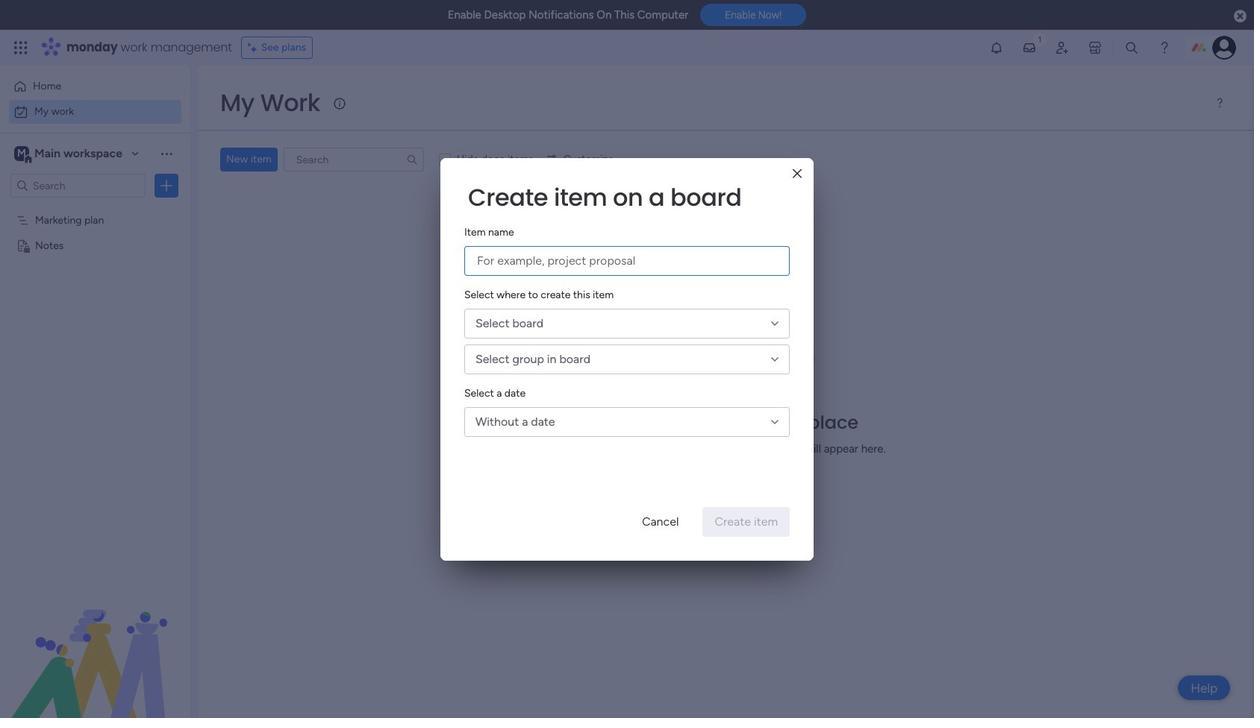 Task type: describe. For each thing, give the bounding box(es) containing it.
Search in workspace field
[[31, 177, 125, 194]]

lottie animation image
[[0, 568, 190, 719]]

search everything image
[[1124, 40, 1139, 55]]

dapulse close image
[[1234, 9, 1247, 24]]

1 image
[[1033, 31, 1047, 47]]

workspace selection element
[[14, 145, 125, 164]]

private board image
[[16, 238, 30, 252]]

close image
[[793, 169, 802, 180]]

help image
[[1157, 40, 1172, 55]]

search image
[[406, 154, 418, 166]]



Task type: vqa. For each thing, say whether or not it's contained in the screenshot.
list box
yes



Task type: locate. For each thing, give the bounding box(es) containing it.
welcome to my work feature image image
[[632, 289, 820, 380]]

Filter dashboard by text search field
[[284, 148, 424, 172]]

option
[[9, 75, 181, 99], [9, 100, 181, 124], [0, 206, 190, 209]]

notifications image
[[989, 40, 1004, 55]]

2 vertical spatial option
[[0, 206, 190, 209]]

select product image
[[13, 40, 28, 55]]

see plans image
[[248, 40, 261, 56]]

kendall parks image
[[1212, 36, 1236, 60]]

invite members image
[[1055, 40, 1070, 55]]

update feed image
[[1022, 40, 1037, 55]]

1 vertical spatial option
[[9, 100, 181, 124]]

For example, project proposal text field
[[464, 246, 790, 276]]

lottie animation element
[[0, 568, 190, 719]]

workspace image
[[14, 146, 29, 162]]

monday marketplace image
[[1088, 40, 1103, 55]]

list box
[[0, 204, 190, 460]]

None search field
[[284, 148, 424, 172]]

0 vertical spatial option
[[9, 75, 181, 99]]



